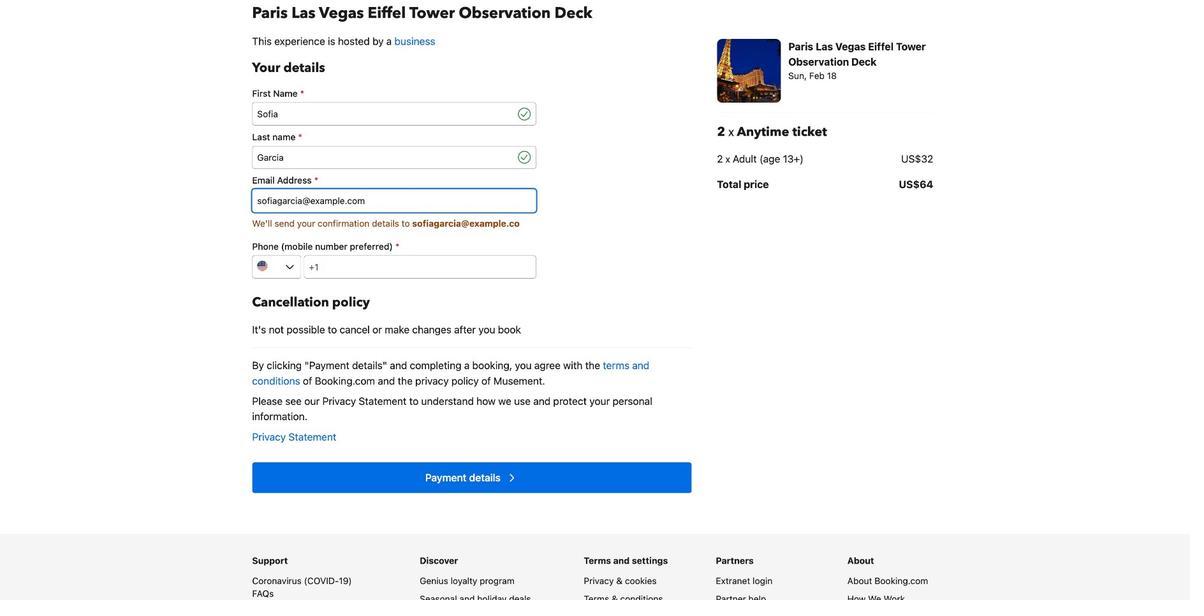 Task type: vqa. For each thing, say whether or not it's contained in the screenshot.
nights
no



Task type: describe. For each thing, give the bounding box(es) containing it.
Phone (mobile number preferred) telephone field
[[324, 256, 536, 279]]



Task type: locate. For each thing, give the bounding box(es) containing it.
None field
[[252, 103, 516, 126], [252, 146, 516, 169], [252, 103, 516, 126], [252, 146, 516, 169]]

None email field
[[252, 189, 536, 212]]



